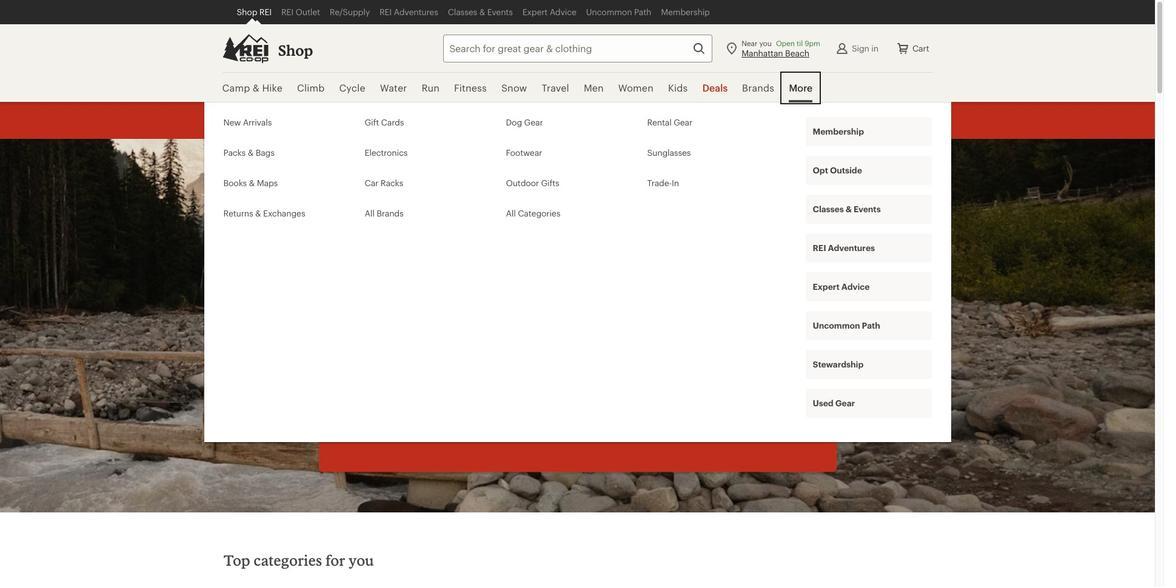 Task type: vqa. For each thing, say whether or not it's contained in the screenshot.
DOWN
no



Task type: describe. For each thing, give the bounding box(es) containing it.
rei outlet link
[[276, 0, 325, 24]]

opt outside link
[[806, 156, 932, 185]]

rei for rei outlet link
[[281, 7, 294, 17]]

lifetime
[[692, 109, 721, 120]]

gift cards link
[[365, 117, 404, 128]]

previous message image
[[373, 113, 387, 128]]

become an rei co-op member today and earn a $30 bonus card
[[407, 109, 659, 120]]

today
[[528, 109, 550, 120]]

opt outside
[[813, 165, 862, 175]]

water button
[[373, 73, 414, 103]]

classes for rightmost classes & events link
[[813, 204, 844, 214]]

returns & exchanges
[[223, 208, 305, 218]]

rei for the right rei adventures link
[[813, 243, 826, 253]]

cart link
[[888, 34, 937, 63]]

0 vertical spatial events
[[487, 7, 513, 17]]

new arrivals
[[223, 117, 272, 127]]

search image
[[692, 41, 707, 55]]

packs & bags link
[[223, 147, 275, 158]]

categories
[[254, 551, 322, 569]]

gift
[[365, 117, 379, 127]]

sign in
[[852, 43, 879, 53]]

1 horizontal spatial advice
[[842, 281, 870, 292]]

women button
[[611, 73, 661, 103]]

exchanges
[[263, 208, 305, 218]]

you inside near you open til 9pm manhattan beach
[[760, 39, 772, 47]]

til
[[797, 39, 803, 47]]

fitness button
[[447, 73, 494, 103]]

top categories for you
[[223, 551, 374, 569]]

books
[[223, 178, 247, 188]]

none search field inside 'shop' banner
[[422, 34, 713, 62]]

rental gear
[[647, 117, 693, 127]]

0 horizontal spatial uncommon
[[586, 7, 632, 17]]

rental gear link
[[647, 117, 693, 128]]

1 horizontal spatial membership
[[813, 126, 864, 136]]

used
[[813, 398, 834, 408]]

0 vertical spatial expert advice
[[523, 7, 577, 17]]

trade-
[[647, 178, 672, 188]]

cart
[[913, 43, 929, 53]]

car
[[365, 178, 379, 188]]

gear for dog gear
[[524, 117, 543, 127]]

classes & events for topmost classes & events link
[[448, 7, 513, 17]]

climb button
[[290, 73, 332, 103]]

a hiker on a log bridge. text reads, up to 50% off. image
[[0, 139, 1155, 512]]

rei outlet
[[281, 7, 320, 17]]

all categories
[[506, 208, 560, 218]]

1 horizontal spatial uncommon path link
[[806, 311, 932, 340]]

sign in link
[[830, 36, 884, 60]]

trade-in
[[647, 178, 679, 188]]

all brands
[[365, 208, 404, 218]]

dog gear
[[506, 117, 543, 127]]

rental
[[647, 117, 672, 127]]

new
[[223, 117, 241, 127]]

become
[[407, 109, 439, 120]]

9pm
[[805, 39, 820, 47]]

gear for rental gear
[[674, 117, 693, 127]]

0 vertical spatial membership
[[661, 7, 710, 17]]

returns & exchanges link
[[223, 208, 305, 219]]

an
[[441, 109, 451, 120]]

rei co-op, go to rei.com home page link
[[222, 34, 268, 63]]

0 vertical spatial classes & events link
[[443, 0, 518, 24]]

—plus
[[659, 109, 683, 120]]

adventures for rei adventures link to the left
[[394, 7, 438, 17]]

re/supply
[[330, 7, 370, 17]]

for
[[326, 551, 345, 569]]

open
[[776, 39, 795, 47]]

0 horizontal spatial membership link
[[656, 0, 715, 24]]

op
[[481, 109, 491, 120]]

member
[[494, 109, 526, 120]]

0 horizontal spatial you
[[349, 551, 374, 569]]

stewardship link
[[806, 350, 932, 379]]

kids button
[[661, 73, 695, 103]]

0 horizontal spatial rei adventures link
[[375, 0, 443, 24]]

shop for shop rei
[[237, 7, 257, 17]]

Search for great gear & clothing text field
[[443, 34, 713, 62]]

shop for shop
[[278, 41, 313, 59]]

hike
[[262, 82, 283, 93]]

—plus a lifetime of benefits.
[[534, 109, 731, 131]]

shop rei link
[[232, 0, 276, 24]]

top
[[223, 551, 250, 569]]

books & maps
[[223, 178, 278, 188]]

arrivals
[[243, 117, 272, 127]]

outside
[[830, 165, 862, 175]]

kids
[[668, 82, 688, 93]]

1 horizontal spatial events
[[854, 204, 881, 214]]

used gear link
[[806, 389, 932, 418]]

cards
[[381, 117, 404, 127]]

promotional messages marquee
[[0, 102, 1155, 139]]

card
[[641, 109, 659, 120]]

snow button
[[494, 73, 535, 103]]

more
[[789, 82, 813, 93]]

dog
[[506, 117, 522, 127]]



Task type: locate. For each thing, give the bounding box(es) containing it.
0 horizontal spatial shop
[[237, 7, 257, 17]]

in
[[872, 43, 879, 53]]

uncommon path link up stewardship link
[[806, 311, 932, 340]]

classes & events for rightmost classes & events link
[[813, 204, 881, 214]]

0 vertical spatial brands
[[742, 82, 775, 93]]

1 vertical spatial rei adventures
[[813, 243, 875, 253]]

1 vertical spatial you
[[349, 551, 374, 569]]

packs & bags
[[223, 147, 275, 158]]

1 horizontal spatial classes & events
[[813, 204, 881, 214]]

1 vertical spatial expert
[[813, 281, 840, 292]]

rei for rei adventures link to the left
[[380, 7, 392, 17]]

snow
[[501, 82, 527, 93]]

gifts
[[541, 178, 560, 188]]

outdoor gifts link
[[506, 178, 560, 189]]

0 vertical spatial expert advice link
[[518, 0, 581, 24]]

all brands link
[[365, 208, 404, 219]]

0 horizontal spatial classes
[[448, 7, 477, 17]]

0 horizontal spatial events
[[487, 7, 513, 17]]

1 vertical spatial adventures
[[828, 243, 875, 253]]

sunglasses link
[[647, 147, 691, 158]]

you right for
[[349, 551, 374, 569]]

1 vertical spatial classes & events
[[813, 204, 881, 214]]

sunglasses
[[647, 147, 691, 158]]

0 horizontal spatial rei adventures
[[380, 7, 438, 17]]

racks
[[381, 178, 403, 188]]

0 horizontal spatial brands
[[377, 208, 404, 218]]

water
[[380, 82, 407, 93]]

you up manhattan
[[760, 39, 772, 47]]

rei adventures for rei adventures link to the left
[[380, 7, 438, 17]]

travel
[[542, 82, 569, 93]]

1 horizontal spatial uncommon path
[[813, 320, 880, 331]]

1 vertical spatial path
[[862, 320, 880, 331]]

0 vertical spatial you
[[760, 39, 772, 47]]

shop banner
[[0, 0, 1155, 442]]

gear for used gear
[[835, 398, 855, 408]]

0 vertical spatial uncommon path
[[586, 7, 651, 17]]

co-
[[467, 109, 481, 120]]

none field inside 'shop' banner
[[443, 34, 713, 62]]

1 horizontal spatial membership link
[[806, 117, 932, 146]]

0 horizontal spatial classes & events link
[[443, 0, 518, 24]]

1 horizontal spatial rei adventures link
[[806, 233, 932, 263]]

uncommon path up stewardship
[[813, 320, 880, 331]]

rei co-op, go to rei.com home page image
[[222, 34, 268, 63]]

gear
[[524, 117, 543, 127], [674, 117, 693, 127], [835, 398, 855, 408]]

0 vertical spatial advice
[[550, 7, 577, 17]]

2 a from the left
[[686, 109, 690, 120]]

membership link up opt outside link
[[806, 117, 932, 146]]

1 vertical spatial membership
[[813, 126, 864, 136]]

1 horizontal spatial you
[[760, 39, 772, 47]]

None search field
[[422, 34, 713, 62]]

sign
[[852, 43, 869, 53]]

1 horizontal spatial shop
[[278, 41, 313, 59]]

2 all from the left
[[506, 208, 516, 218]]

1 horizontal spatial path
[[862, 320, 880, 331]]

shop up rei co-op, go to rei.com home page image
[[237, 7, 257, 17]]

0 horizontal spatial advice
[[550, 7, 577, 17]]

shop link
[[278, 41, 313, 59]]

stewardship
[[813, 359, 864, 369]]

& inside dropdown button
[[253, 82, 260, 93]]

0 horizontal spatial classes & events
[[448, 7, 513, 17]]

climb
[[297, 82, 325, 93]]

0 vertical spatial expert
[[523, 7, 548, 17]]

membership up opt outside
[[813, 126, 864, 136]]

bonus
[[614, 109, 639, 120]]

near
[[742, 39, 758, 47]]

uncommon path link up search for great gear & clothing text field
[[581, 0, 656, 24]]

all down car
[[365, 208, 375, 218]]

1 vertical spatial uncommon path link
[[806, 311, 932, 340]]

in
[[672, 178, 679, 188]]

1 horizontal spatial adventures
[[828, 243, 875, 253]]

1 horizontal spatial classes & events link
[[806, 195, 932, 224]]

0 vertical spatial membership link
[[656, 0, 715, 24]]

outdoor
[[506, 178, 539, 188]]

1 horizontal spatial brands
[[742, 82, 775, 93]]

camp & hike button
[[222, 73, 290, 103]]

packs
[[223, 147, 246, 158]]

1 horizontal spatial rei adventures
[[813, 243, 875, 253]]

1 vertical spatial advice
[[842, 281, 870, 292]]

brands button
[[735, 73, 782, 103]]

a
[[589, 109, 594, 120], [686, 109, 690, 120]]

1 a from the left
[[589, 109, 594, 120]]

all left the categories
[[506, 208, 516, 218]]

brands down manhattan
[[742, 82, 775, 93]]

0 vertical spatial adventures
[[394, 7, 438, 17]]

0 horizontal spatial expert
[[523, 7, 548, 17]]

gift cards
[[365, 117, 404, 127]]

a right '—plus'
[[686, 109, 690, 120]]

earn
[[569, 109, 587, 120]]

a inside —plus a lifetime of benefits.
[[686, 109, 690, 120]]

0 horizontal spatial uncommon path link
[[581, 0, 656, 24]]

1 vertical spatial expert advice link
[[806, 272, 932, 301]]

1 horizontal spatial expert advice
[[813, 281, 870, 292]]

all for all brands
[[365, 208, 375, 218]]

1 vertical spatial uncommon path
[[813, 320, 880, 331]]

1 vertical spatial events
[[854, 204, 881, 214]]

0 vertical spatial shop
[[237, 7, 257, 17]]

books & maps link
[[223, 178, 278, 189]]

trade-in link
[[647, 178, 679, 189]]

benefits.
[[534, 120, 568, 131]]

advice
[[550, 7, 577, 17], [842, 281, 870, 292]]

membership link up search icon
[[656, 0, 715, 24]]

adventures for the right rei adventures link
[[828, 243, 875, 253]]

0 vertical spatial classes & events
[[448, 7, 513, 17]]

1 all from the left
[[365, 208, 375, 218]]

1 vertical spatial expert advice
[[813, 281, 870, 292]]

1 horizontal spatial gear
[[674, 117, 693, 127]]

1 vertical spatial brands
[[377, 208, 404, 218]]

0 horizontal spatial gear
[[524, 117, 543, 127]]

run button
[[414, 73, 447, 103]]

deals button
[[695, 73, 735, 103]]

0 horizontal spatial membership
[[661, 7, 710, 17]]

opt
[[813, 165, 828, 175]]

1 vertical spatial uncommon
[[813, 320, 860, 331]]

1 vertical spatial membership link
[[806, 117, 932, 146]]

electronics
[[365, 147, 408, 158]]

brands inside dropdown button
[[742, 82, 775, 93]]

1 vertical spatial rei adventures link
[[806, 233, 932, 263]]

classes for topmost classes & events link
[[448, 7, 477, 17]]

0 vertical spatial path
[[634, 7, 651, 17]]

1 horizontal spatial uncommon
[[813, 320, 860, 331]]

men button
[[577, 73, 611, 103]]

categories
[[518, 208, 560, 218]]

0 horizontal spatial uncommon path
[[586, 7, 651, 17]]

more button
[[782, 73, 820, 103]]

0 vertical spatial rei adventures link
[[375, 0, 443, 24]]

0 vertical spatial uncommon path link
[[581, 0, 656, 24]]

None field
[[443, 34, 713, 62]]

a left $30
[[589, 109, 594, 120]]

women
[[618, 82, 654, 93]]

cycle button
[[332, 73, 373, 103]]

new arrivals link
[[223, 117, 272, 128]]

of
[[723, 109, 731, 120]]

expert
[[523, 7, 548, 17], [813, 281, 840, 292]]

0 horizontal spatial a
[[589, 109, 594, 120]]

you
[[760, 39, 772, 47], [349, 551, 374, 569]]

men
[[584, 82, 604, 93]]

travel button
[[535, 73, 577, 103]]

$30
[[596, 109, 612, 120]]

camp
[[222, 82, 250, 93]]

outdoor gifts
[[506, 178, 560, 188]]

1 horizontal spatial classes
[[813, 204, 844, 214]]

bags
[[256, 147, 275, 158]]

1 vertical spatial classes
[[813, 204, 844, 214]]

all categories link
[[506, 208, 560, 219]]

0 horizontal spatial expert advice link
[[518, 0, 581, 24]]

uncommon path up search for great gear & clothing text field
[[586, 7, 651, 17]]

electronics link
[[365, 147, 408, 158]]

0 vertical spatial uncommon
[[586, 7, 632, 17]]

1 horizontal spatial expert advice link
[[806, 272, 932, 301]]

2 horizontal spatial gear
[[835, 398, 855, 408]]

0 horizontal spatial path
[[634, 7, 651, 17]]

0 horizontal spatial adventures
[[394, 7, 438, 17]]

re/supply link
[[325, 0, 375, 24]]

fitness
[[454, 82, 487, 93]]

gear inside "link"
[[835, 398, 855, 408]]

maps
[[257, 178, 278, 188]]

car racks link
[[365, 178, 403, 189]]

rei inside the promotional messages marquee
[[453, 109, 465, 120]]

rei adventures for the right rei adventures link
[[813, 243, 875, 253]]

run
[[422, 82, 440, 93]]

0 horizontal spatial expert advice
[[523, 7, 577, 17]]

used gear
[[813, 398, 855, 408]]

rei adventures
[[380, 7, 438, 17], [813, 243, 875, 253]]

uncommon up search for great gear & clothing text field
[[586, 7, 632, 17]]

shop rei
[[237, 7, 272, 17]]

1 horizontal spatial expert
[[813, 281, 840, 292]]

classes & events link
[[443, 0, 518, 24], [806, 195, 932, 224]]

0 vertical spatial rei adventures
[[380, 7, 438, 17]]

rei
[[259, 7, 272, 17], [281, 7, 294, 17], [380, 7, 392, 17], [453, 109, 465, 120], [813, 243, 826, 253]]

1 horizontal spatial all
[[506, 208, 516, 218]]

brands down racks
[[377, 208, 404, 218]]

classes
[[448, 7, 477, 17], [813, 204, 844, 214]]

0 horizontal spatial all
[[365, 208, 375, 218]]

dog gear link
[[506, 117, 543, 128]]

expert advice link
[[518, 0, 581, 24], [806, 272, 932, 301]]

0 vertical spatial classes
[[448, 7, 477, 17]]

all for all categories
[[506, 208, 516, 218]]

shop down rei outlet link
[[278, 41, 313, 59]]

near you open til 9pm manhattan beach
[[742, 39, 820, 58]]

1 vertical spatial shop
[[278, 41, 313, 59]]

1 vertical spatial classes & events link
[[806, 195, 932, 224]]

car racks
[[365, 178, 403, 188]]

1 horizontal spatial a
[[686, 109, 690, 120]]

membership up search icon
[[661, 7, 710, 17]]

uncommon up stewardship
[[813, 320, 860, 331]]



